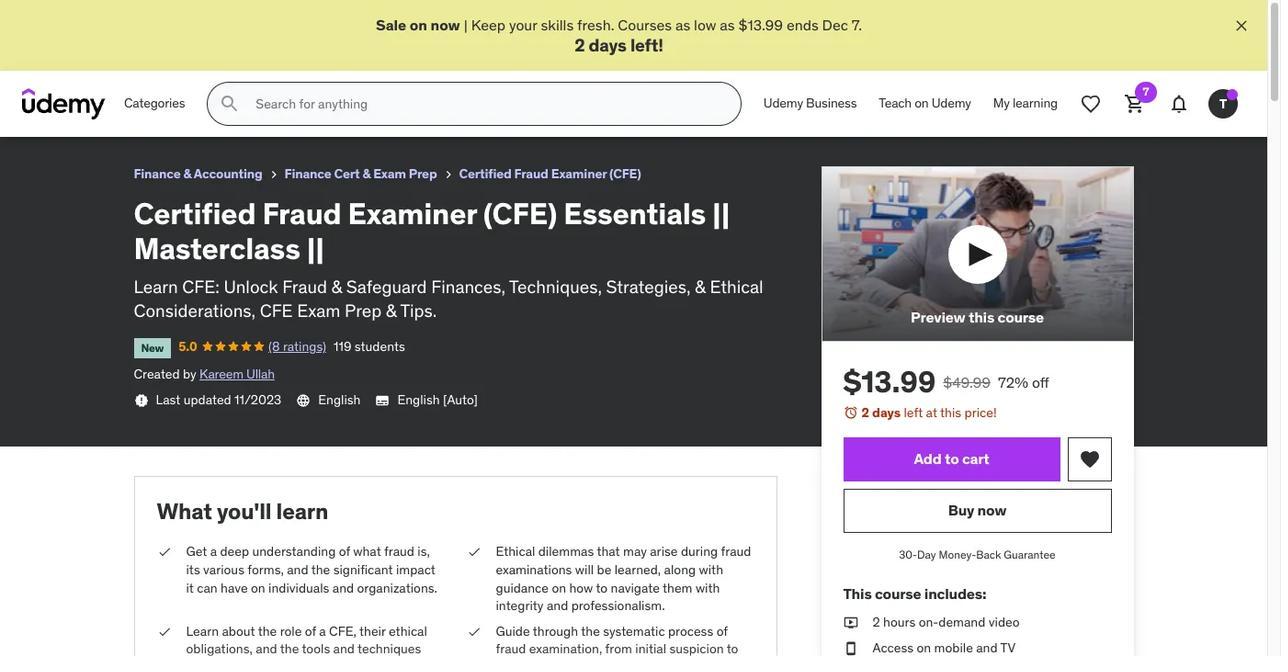 Task type: locate. For each thing, give the bounding box(es) containing it.
of left what
[[339, 544, 350, 560]]

0 horizontal spatial days
[[589, 34, 627, 56]]

course up hours
[[875, 584, 921, 603]]

fraud for certified fraud examiner (cfe) essentials || masterclass || learn cfe: unlock fraud & safeguard finances, techniques, strategies, & ethical considerations, cfe exam prep & tips.
[[262, 195, 342, 233]]

fraud inside guide through the systematic process of fraud examination, from initial suspicion t
[[496, 641, 526, 656]]

0 vertical spatial (cfe)
[[191, 8, 229, 27]]

the up individuals
[[311, 562, 330, 578]]

[auto]
[[443, 391, 478, 408]]

0 vertical spatial course
[[998, 308, 1044, 327]]

examiner inside certified fraud examiner (cfe) link
[[551, 166, 607, 182]]

0 vertical spatial this
[[969, 308, 995, 327]]

xsmall image for get a deep understanding of what fraud is, its various forms, and the significant impact it can have on individuals and organizations.
[[157, 544, 171, 562]]

1 horizontal spatial course
[[998, 308, 1044, 327]]

1 vertical spatial course
[[875, 584, 921, 603]]

$13.99 inside sale on now | keep your skills fresh. courses as low as $13.99 ends dec 7. 2 days left!
[[739, 16, 783, 34]]

of inside guide through the systematic process of fraud examination, from initial suspicion t
[[717, 623, 728, 639]]

1 horizontal spatial ethical
[[710, 276, 763, 298]]

(cfe) inside certified fraud examiner (cfe) essentials || masterclass || learn cfe: unlock fraud & safeguard finances, techniques, strategies, & ethical considerations, cfe exam prep & tips.
[[483, 195, 557, 233]]

1 horizontal spatial learn
[[186, 623, 219, 639]]

and up through
[[547, 598, 568, 614]]

english for english [auto]
[[397, 391, 440, 408]]

as left low
[[676, 16, 690, 34]]

professionalism.
[[571, 598, 665, 614]]

(8 ratings)
[[268, 338, 326, 355]]

examination,
[[529, 641, 602, 656]]

notifications image
[[1168, 93, 1190, 115]]

0 vertical spatial examiner
[[123, 8, 188, 27]]

1 vertical spatial certified
[[459, 166, 512, 182]]

2 horizontal spatial examiner
[[551, 166, 607, 182]]

as right low
[[720, 16, 735, 34]]

0 vertical spatial essentials
[[232, 8, 304, 27]]

1 vertical spatial examiner
[[551, 166, 607, 182]]

and down the significant
[[332, 580, 354, 596]]

xsmall image left access
[[843, 639, 858, 656]]

finance for finance cert & exam prep
[[285, 166, 331, 182]]

0 vertical spatial wishlist image
[[1080, 93, 1102, 115]]

finance down categories dropdown button on the top of page
[[134, 166, 181, 182]]

2 horizontal spatial fraud
[[721, 544, 751, 560]]

certified down search for anything text box
[[459, 166, 512, 182]]

prep right cert
[[409, 166, 437, 182]]

close image
[[1233, 17, 1251, 35]]

0 horizontal spatial fraud
[[384, 544, 415, 560]]

1 horizontal spatial this
[[969, 308, 995, 327]]

1 horizontal spatial as
[[720, 16, 735, 34]]

30-
[[899, 548, 917, 562]]

now inside sale on now | keep your skills fresh. courses as low as $13.99 ends dec 7. 2 days left!
[[431, 16, 460, 34]]

deep
[[220, 544, 249, 560]]

buy now button
[[843, 489, 1112, 533]]

1 horizontal spatial 2
[[862, 405, 869, 421]]

1 horizontal spatial english
[[397, 391, 440, 408]]

certified for certified fraud examiner (cfe) essentials || masterclass || learn cfe: unlock fraud & safeguard finances, techniques, strategies, & ethical considerations, cfe exam prep & tips.
[[134, 195, 256, 233]]

a
[[210, 544, 217, 560], [319, 623, 326, 639]]

1 horizontal spatial essentials
[[564, 195, 706, 233]]

xsmall image
[[266, 167, 281, 182], [441, 167, 455, 182], [134, 393, 148, 408], [157, 544, 171, 562], [843, 614, 858, 632], [466, 623, 481, 641]]

0 horizontal spatial (cfe)
[[191, 8, 229, 27]]

categories
[[124, 95, 185, 112]]

now left |
[[431, 16, 460, 34]]

Search for anything text field
[[252, 88, 719, 120]]

0 horizontal spatial a
[[210, 544, 217, 560]]

includes:
[[924, 584, 987, 603]]

xsmall image down this
[[843, 614, 858, 632]]

2 horizontal spatial (cfe)
[[609, 166, 641, 182]]

xsmall image
[[466, 544, 481, 562], [157, 623, 171, 641], [843, 639, 858, 656]]

it
[[186, 580, 194, 596]]

this right at
[[940, 405, 962, 421]]

learn left cfe: at the top of page
[[134, 276, 178, 298]]

to left cart
[[945, 450, 959, 468]]

0 horizontal spatial masterclass
[[134, 230, 300, 268]]

the inside guide through the systematic process of fraud examination, from initial suspicion t
[[581, 623, 600, 639]]

on down on-
[[917, 639, 931, 656]]

ethical right strategies, on the top
[[710, 276, 763, 298]]

you'll
[[217, 497, 272, 525]]

sale
[[376, 16, 406, 34]]

to
[[945, 450, 959, 468], [596, 580, 608, 596]]

learn about the role of a cfe, their ethical obligations, and the tools and technique
[[186, 623, 427, 656]]

days down fresh. at the left top of the page
[[589, 34, 627, 56]]

0 vertical spatial days
[[589, 34, 627, 56]]

their
[[359, 623, 386, 639]]

teach on udemy link
[[868, 82, 982, 126]]

certified inside certified fraud examiner (cfe) essentials || masterclass || learn cfe: unlock fraud & safeguard finances, techniques, strategies, & ethical considerations, cfe exam prep & tips.
[[134, 195, 256, 233]]

and left tv
[[976, 639, 998, 656]]

fraud for certified fraud examiner (cfe) essentials || masterclass ||
[[80, 8, 120, 27]]

2 english from the left
[[397, 391, 440, 408]]

1 vertical spatial masterclass
[[134, 230, 300, 268]]

0 horizontal spatial essentials
[[232, 8, 304, 27]]

english [auto]
[[397, 391, 478, 408]]

learn up obligations,
[[186, 623, 219, 639]]

2 vertical spatial examiner
[[348, 195, 477, 233]]

xsmall image left get
[[157, 544, 171, 562]]

1 horizontal spatial now
[[978, 501, 1007, 520]]

fraud down guide
[[496, 641, 526, 656]]

1 vertical spatial this
[[940, 405, 962, 421]]

2 horizontal spatial 2
[[873, 614, 880, 631]]

the up the examination,
[[581, 623, 600, 639]]

2 right alarm icon
[[862, 405, 869, 421]]

2 for 2 hours on-demand video
[[873, 614, 880, 631]]

1 vertical spatial a
[[319, 623, 326, 639]]

alarm image
[[843, 406, 858, 420]]

students
[[355, 338, 405, 355]]

cfe:
[[182, 276, 220, 298]]

mobile
[[934, 639, 973, 656]]

1 vertical spatial with
[[696, 580, 720, 596]]

english right "closed captions" "image"
[[397, 391, 440, 408]]

fraud up impact
[[384, 544, 415, 560]]

a right get
[[210, 544, 217, 560]]

1 english from the left
[[318, 391, 361, 408]]

teach
[[879, 95, 912, 112]]

5.0
[[179, 338, 197, 355]]

the left role
[[258, 623, 277, 639]]

created by kareem ullah
[[134, 366, 275, 383]]

and
[[287, 562, 308, 578], [332, 580, 354, 596], [547, 598, 568, 614], [976, 639, 998, 656], [256, 641, 277, 656], [333, 641, 355, 656]]

on right 'sale'
[[410, 16, 427, 34]]

0 vertical spatial a
[[210, 544, 217, 560]]

0 vertical spatial 2
[[575, 34, 585, 56]]

1 horizontal spatial certified
[[134, 195, 256, 233]]

on right the teach on the right of the page
[[915, 95, 929, 112]]

0 vertical spatial now
[[431, 16, 460, 34]]

fraud inside get a deep understanding of what fraud is, its various forms, and the significant impact it can have on individuals and organizations.
[[384, 544, 415, 560]]

you have alerts image
[[1227, 89, 1238, 100]]

1 vertical spatial exam
[[297, 300, 341, 322]]

essentials
[[232, 8, 304, 27], [564, 195, 706, 233]]

dilemmas
[[538, 544, 594, 560]]

0 horizontal spatial certified
[[15, 8, 76, 27]]

cart
[[962, 450, 990, 468]]

examiner inside certified fraud examiner (cfe) essentials || masterclass || learn cfe: unlock fraud & safeguard finances, techniques, strategies, & ethical considerations, cfe exam prep & tips.
[[348, 195, 477, 233]]

exam right cert
[[373, 166, 406, 182]]

teach on udemy
[[879, 95, 971, 112]]

ethical inside ethical dilemmas that may arise during fraud examinations will be learned, along with guidance on how to navigate them with integrity and professionalism.
[[496, 544, 535, 560]]

shopping cart with 7 items image
[[1124, 93, 1146, 115]]

have
[[221, 580, 248, 596]]

on inside sale on now | keep your skills fresh. courses as low as $13.99 ends dec 7. 2 days left!
[[410, 16, 427, 34]]

preview
[[911, 308, 966, 327]]

a up 'tools'
[[319, 623, 326, 639]]

tv
[[1001, 639, 1016, 656]]

finance & accounting link
[[134, 163, 263, 186]]

0 horizontal spatial $13.99
[[739, 16, 783, 34]]

fraud right during
[[721, 544, 751, 560]]

1 vertical spatial now
[[978, 501, 1007, 520]]

certified fraud examiner (cfe) link
[[459, 163, 641, 186]]

||
[[308, 8, 317, 27], [407, 8, 416, 27], [712, 195, 730, 233], [307, 230, 324, 268]]

udemy left my
[[932, 95, 971, 112]]

sale on now | keep your skills fresh. courses as low as $13.99 ends dec 7. 2 days left!
[[376, 16, 862, 56]]

1 horizontal spatial udemy
[[932, 95, 971, 112]]

2 vertical spatial 2
[[873, 614, 880, 631]]

certified fraud examiner (cfe)
[[459, 166, 641, 182]]

0 horizontal spatial of
[[305, 623, 316, 639]]

with right them
[[696, 580, 720, 596]]

will
[[575, 562, 594, 578]]

1 horizontal spatial (cfe)
[[483, 195, 557, 233]]

prep down safeguard
[[345, 300, 382, 322]]

0 horizontal spatial 2
[[575, 34, 585, 56]]

categories button
[[113, 82, 196, 126]]

0 vertical spatial with
[[699, 562, 723, 578]]

access on mobile and tv
[[873, 639, 1016, 656]]

from
[[605, 641, 632, 656]]

1 horizontal spatial prep
[[409, 166, 437, 182]]

2 horizontal spatial xsmall image
[[843, 639, 858, 656]]

(cfe)
[[191, 8, 229, 27], [609, 166, 641, 182], [483, 195, 557, 233]]

certified fraud examiner (cfe) essentials || masterclass ||
[[15, 8, 416, 27]]

english right course language image
[[318, 391, 361, 408]]

0 horizontal spatial xsmall image
[[157, 623, 171, 641]]

of up suspicion
[[717, 623, 728, 639]]

0 vertical spatial $13.99
[[739, 16, 783, 34]]

fraud inside ethical dilemmas that may arise during fraud examinations will be learned, along with guidance on how to navigate them with integrity and professionalism.
[[721, 544, 751, 560]]

certified for certified fraud examiner (cfe)
[[459, 166, 512, 182]]

0 horizontal spatial udemy
[[764, 95, 803, 112]]

2 horizontal spatial of
[[717, 623, 728, 639]]

0 vertical spatial masterclass
[[320, 8, 404, 27]]

1 vertical spatial prep
[[345, 300, 382, 322]]

1 horizontal spatial to
[[945, 450, 959, 468]]

& left accounting
[[183, 166, 191, 182]]

1 vertical spatial 2
[[862, 405, 869, 421]]

0 horizontal spatial prep
[[345, 300, 382, 322]]

0 horizontal spatial as
[[676, 16, 690, 34]]

ethical
[[710, 276, 763, 298], [496, 544, 535, 560]]

essentials for certified fraud examiner (cfe) essentials || masterclass || learn cfe: unlock fraud & safeguard finances, techniques, strategies, & ethical considerations, cfe exam prep & tips.
[[564, 195, 706, 233]]

xsmall image down search for anything text box
[[441, 167, 455, 182]]

2 vertical spatial (cfe)
[[483, 195, 557, 233]]

on left how
[[552, 580, 566, 596]]

1 horizontal spatial finance
[[285, 166, 331, 182]]

obligations,
[[186, 641, 253, 656]]

1 horizontal spatial $13.99
[[843, 363, 936, 401]]

xsmall image for 2 hours on-demand video
[[843, 614, 858, 632]]

understanding
[[252, 544, 336, 560]]

0 vertical spatial certified
[[15, 8, 76, 27]]

11/2023
[[234, 391, 281, 408]]

0 horizontal spatial english
[[318, 391, 361, 408]]

1 vertical spatial essentials
[[564, 195, 706, 233]]

of inside learn about the role of a cfe, their ethical obligations, and the tools and technique
[[305, 623, 316, 639]]

0 vertical spatial ethical
[[710, 276, 763, 298]]

xsmall image right is,
[[466, 544, 481, 562]]

1 horizontal spatial masterclass
[[320, 8, 404, 27]]

certified
[[15, 8, 76, 27], [459, 166, 512, 182], [134, 195, 256, 233]]

of up 'tools'
[[305, 623, 316, 639]]

business
[[806, 95, 857, 112]]

finance left cert
[[285, 166, 331, 182]]

1 horizontal spatial a
[[319, 623, 326, 639]]

1 vertical spatial (cfe)
[[609, 166, 641, 182]]

ethical up 'examinations'
[[496, 544, 535, 560]]

exam inside the finance cert & exam prep link
[[373, 166, 406, 182]]

xsmall image left last
[[134, 393, 148, 408]]

2 left hours
[[873, 614, 880, 631]]

of inside get a deep understanding of what fraud is, its various forms, and the significant impact it can have on individuals and organizations.
[[339, 544, 350, 560]]

1 horizontal spatial examiner
[[348, 195, 477, 233]]

0 horizontal spatial ethical
[[496, 544, 535, 560]]

1 horizontal spatial of
[[339, 544, 350, 560]]

of
[[339, 544, 350, 560], [305, 623, 316, 639], [717, 623, 728, 639]]

hours
[[883, 614, 916, 631]]

essentials for certified fraud examiner (cfe) essentials || masterclass ||
[[232, 8, 304, 27]]

$13.99 left ends
[[739, 16, 783, 34]]

xsmall image left obligations,
[[157, 623, 171, 641]]

last updated 11/2023
[[156, 391, 281, 408]]

learn
[[276, 497, 328, 525]]

to down the be
[[596, 580, 608, 596]]

now right buy
[[978, 501, 1007, 520]]

0 horizontal spatial learn
[[134, 276, 178, 298]]

certified for certified fraud examiner (cfe) essentials || masterclass ||
[[15, 8, 76, 27]]

examinations
[[496, 562, 572, 578]]

1 vertical spatial ethical
[[496, 544, 535, 560]]

0 horizontal spatial finance
[[134, 166, 181, 182]]

impact
[[396, 562, 436, 578]]

cfe,
[[329, 623, 357, 639]]

1 udemy from the left
[[764, 95, 803, 112]]

0 horizontal spatial this
[[940, 405, 962, 421]]

certified down finance & accounting link
[[134, 195, 256, 233]]

& left safeguard
[[331, 276, 342, 298]]

ends
[[787, 16, 819, 34]]

2 finance from the left
[[285, 166, 331, 182]]

udemy business
[[764, 95, 857, 112]]

0 vertical spatial exam
[[373, 166, 406, 182]]

1 vertical spatial learn
[[186, 623, 219, 639]]

english
[[318, 391, 361, 408], [397, 391, 440, 408]]

essentials inside certified fraud examiner (cfe) essentials || masterclass || learn cfe: unlock fraud & safeguard finances, techniques, strategies, & ethical considerations, cfe exam prep & tips.
[[564, 195, 706, 233]]

examiner for certified fraud examiner (cfe)
[[551, 166, 607, 182]]

masterclass for certified fraud examiner (cfe) essentials || masterclass || learn cfe: unlock fraud & safeguard finances, techniques, strategies, & ethical considerations, cfe exam prep & tips.
[[134, 230, 300, 268]]

0 horizontal spatial to
[[596, 580, 608, 596]]

preview this course button
[[821, 167, 1134, 342]]

course up 72%
[[998, 308, 1044, 327]]

0 horizontal spatial exam
[[297, 300, 341, 322]]

your
[[509, 16, 537, 34]]

xsmall image left guide
[[466, 623, 481, 641]]

on inside ethical dilemmas that may arise during fraud examinations will be learned, along with guidance on how to navigate them with integrity and professionalism.
[[552, 580, 566, 596]]

with down during
[[699, 562, 723, 578]]

7.
[[852, 16, 862, 34]]

kareem ullah link
[[200, 366, 275, 383]]

english for english
[[318, 391, 361, 408]]

0 vertical spatial learn
[[134, 276, 178, 298]]

udemy left business
[[764, 95, 803, 112]]

1 horizontal spatial xsmall image
[[466, 544, 481, 562]]

guidance
[[496, 580, 549, 596]]

learn inside learn about the role of a cfe, their ethical obligations, and the tools and technique
[[186, 623, 219, 639]]

unlock
[[224, 276, 278, 298]]

1 vertical spatial $13.99
[[843, 363, 936, 401]]

1 vertical spatial days
[[872, 405, 901, 421]]

0 horizontal spatial now
[[431, 16, 460, 34]]

can
[[197, 580, 218, 596]]

fraud for certified fraud examiner (cfe)
[[514, 166, 549, 182]]

$13.99 up left
[[843, 363, 936, 401]]

2 udemy from the left
[[932, 95, 971, 112]]

1 vertical spatial to
[[596, 580, 608, 596]]

wishlist image
[[1080, 93, 1102, 115], [1079, 449, 1101, 471]]

finance
[[134, 166, 181, 182], [285, 166, 331, 182]]

demand
[[939, 614, 986, 631]]

its
[[186, 562, 200, 578]]

2 down fresh. at the left top of the page
[[575, 34, 585, 56]]

on down forms,
[[251, 580, 265, 596]]

certified up udemy image
[[15, 8, 76, 27]]

and up individuals
[[287, 562, 308, 578]]

masterclass inside certified fraud examiner (cfe) essentials || masterclass || learn cfe: unlock fraud & safeguard finances, techniques, strategies, & ethical considerations, cfe exam prep & tips.
[[134, 230, 300, 268]]

get
[[186, 544, 207, 560]]

exam up ratings)
[[297, 300, 341, 322]]

2 horizontal spatial certified
[[459, 166, 512, 182]]

1 horizontal spatial exam
[[373, 166, 406, 182]]

1 horizontal spatial fraud
[[496, 641, 526, 656]]

1 finance from the left
[[134, 166, 181, 182]]

finance cert & exam prep link
[[285, 163, 437, 186]]

days left left
[[872, 405, 901, 421]]

during
[[681, 544, 718, 560]]

this right the preview
[[969, 308, 995, 327]]

0 horizontal spatial examiner
[[123, 8, 188, 27]]

1 vertical spatial wishlist image
[[1079, 449, 1101, 471]]

2 vertical spatial certified
[[134, 195, 256, 233]]

$13.99
[[739, 16, 783, 34], [843, 363, 936, 401]]

process
[[668, 623, 714, 639]]

about
[[222, 623, 255, 639]]

0 vertical spatial to
[[945, 450, 959, 468]]

a inside learn about the role of a cfe, their ethical obligations, and the tools and technique
[[319, 623, 326, 639]]



Task type: describe. For each thing, give the bounding box(es) containing it.
2 hours on-demand video
[[873, 614, 1020, 631]]

(cfe) for certified fraud examiner (cfe) essentials || masterclass || learn cfe: unlock fraud & safeguard finances, techniques, strategies, & ethical considerations, cfe exam prep & tips.
[[483, 195, 557, 233]]

submit search image
[[219, 93, 241, 115]]

accounting
[[194, 166, 263, 182]]

xsmall image for last updated 11/2023
[[134, 393, 148, 408]]

to inside button
[[945, 450, 959, 468]]

of for understanding
[[339, 544, 350, 560]]

$13.99 $49.99 72% off
[[843, 363, 1049, 401]]

2 for 2 days left at this price!
[[862, 405, 869, 421]]

safeguard
[[346, 276, 427, 298]]

exam inside certified fraud examiner (cfe) essentials || masterclass || learn cfe: unlock fraud & safeguard finances, techniques, strategies, & ethical considerations, cfe exam prep & tips.
[[297, 300, 341, 322]]

what you'll learn
[[157, 497, 328, 525]]

on for sale on now | keep your skills fresh. courses as low as $13.99 ends dec 7. 2 days left!
[[410, 16, 427, 34]]

created
[[134, 366, 180, 383]]

119
[[334, 338, 352, 355]]

the inside get a deep understanding of what fraud is, its various forms, and the significant impact it can have on individuals and organizations.
[[311, 562, 330, 578]]

fresh.
[[577, 16, 614, 34]]

course language image
[[296, 393, 311, 408]]

access
[[873, 639, 914, 656]]

0 horizontal spatial course
[[875, 584, 921, 603]]

a inside get a deep understanding of what fraud is, its various forms, and the significant impact it can have on individuals and organizations.
[[210, 544, 217, 560]]

last
[[156, 391, 180, 408]]

1 horizontal spatial days
[[872, 405, 901, 421]]

tips.
[[400, 300, 437, 322]]

days inside sale on now | keep your skills fresh. courses as low as $13.99 ends dec 7. 2 days left!
[[589, 34, 627, 56]]

masterclass for certified fraud examiner (cfe) essentials || masterclass ||
[[320, 8, 404, 27]]

the down role
[[280, 641, 299, 656]]

keep
[[471, 16, 506, 34]]

new
[[141, 341, 164, 355]]

techniques,
[[509, 276, 602, 298]]

119 students
[[334, 338, 405, 355]]

low
[[694, 16, 716, 34]]

& right strategies, on the top
[[695, 276, 706, 298]]

kareem
[[200, 366, 243, 383]]

my learning
[[993, 95, 1058, 112]]

on for teach on udemy
[[915, 95, 929, 112]]

at
[[926, 405, 937, 421]]

xsmall image for what you'll learn
[[466, 544, 481, 562]]

considerations,
[[134, 300, 256, 322]]

prep inside certified fraud examiner (cfe) essentials || masterclass || learn cfe: unlock fraud & safeguard finances, techniques, strategies, & ethical considerations, cfe exam prep & tips.
[[345, 300, 382, 322]]

fraud for get a deep understanding of what fraud is, its various forms, and the significant impact it can have on individuals and organizations.
[[384, 544, 415, 560]]

is,
[[418, 544, 430, 560]]

$49.99
[[943, 374, 991, 392]]

buy
[[948, 501, 975, 520]]

2 inside sale on now | keep your skills fresh. courses as low as $13.99 ends dec 7. 2 days left!
[[575, 34, 585, 56]]

left
[[904, 405, 923, 421]]

through
[[533, 623, 578, 639]]

preview this course
[[911, 308, 1044, 327]]

closed captions image
[[375, 393, 390, 408]]

& down safeguard
[[386, 300, 397, 322]]

tools
[[302, 641, 330, 656]]

ethical
[[389, 623, 427, 639]]

udemy business link
[[753, 82, 868, 126]]

now inside button
[[978, 501, 1007, 520]]

and down "cfe,"
[[333, 641, 355, 656]]

on inside get a deep understanding of what fraud is, its various forms, and the significant impact it can have on individuals and organizations.
[[251, 580, 265, 596]]

of for role
[[305, 623, 316, 639]]

0 vertical spatial prep
[[409, 166, 437, 182]]

navigate
[[611, 580, 660, 596]]

72%
[[998, 374, 1029, 392]]

(8
[[268, 338, 280, 355]]

(cfe) for certified fraud examiner (cfe) essentials || masterclass ||
[[191, 8, 229, 27]]

off
[[1032, 374, 1049, 392]]

my learning link
[[982, 82, 1069, 126]]

role
[[280, 623, 302, 639]]

initial
[[635, 641, 666, 656]]

examiner for certified fraud examiner (cfe) essentials || masterclass ||
[[123, 8, 188, 27]]

skills
[[541, 16, 574, 34]]

significant
[[333, 562, 393, 578]]

course inside button
[[998, 308, 1044, 327]]

price!
[[965, 405, 997, 421]]

may
[[623, 544, 647, 560]]

(cfe) for certified fraud examiner (cfe)
[[609, 166, 641, 182]]

xsmall image for this course includes:
[[843, 639, 858, 656]]

and inside ethical dilemmas that may arise during fraud examinations will be learned, along with guidance on how to navigate them with integrity and professionalism.
[[547, 598, 568, 614]]

this course includes:
[[843, 584, 987, 603]]

organizations.
[[357, 580, 437, 596]]

guide
[[496, 623, 530, 639]]

them
[[663, 580, 693, 596]]

2 as from the left
[[720, 16, 735, 34]]

learn inside certified fraud examiner (cfe) essentials || masterclass || learn cfe: unlock fraud & safeguard finances, techniques, strategies, & ethical considerations, cfe exam prep & tips.
[[134, 276, 178, 298]]

ethical inside certified fraud examiner (cfe) essentials || masterclass || learn cfe: unlock fraud & safeguard finances, techniques, strategies, & ethical considerations, cfe exam prep & tips.
[[710, 276, 763, 298]]

ullah
[[246, 366, 275, 383]]

7
[[1143, 85, 1149, 99]]

left!
[[630, 34, 663, 56]]

30-day money-back guarantee
[[899, 548, 1056, 562]]

that
[[597, 544, 620, 560]]

udemy image
[[22, 88, 106, 120]]

certified fraud examiner (cfe) essentials || masterclass || learn cfe: unlock fraud & safeguard finances, techniques, strategies, & ethical considerations, cfe exam prep & tips.
[[134, 195, 763, 322]]

on for access on mobile and tv
[[917, 639, 931, 656]]

along
[[664, 562, 696, 578]]

what
[[157, 497, 212, 525]]

1 as from the left
[[676, 16, 690, 34]]

be
[[597, 562, 612, 578]]

guarantee
[[1004, 548, 1056, 562]]

fraud for guide through the systematic process of fraud examination, from initial suspicion t
[[496, 641, 526, 656]]

learned,
[[615, 562, 661, 578]]

learning
[[1013, 95, 1058, 112]]

forms,
[[248, 562, 284, 578]]

get a deep understanding of what fraud is, its various forms, and the significant impact it can have on individuals and organizations.
[[186, 544, 437, 596]]

finance for finance & accounting
[[134, 166, 181, 182]]

& right cert
[[363, 166, 371, 182]]

ratings)
[[283, 338, 326, 355]]

finance & accounting
[[134, 166, 263, 182]]

by
[[183, 366, 196, 383]]

cert
[[334, 166, 360, 182]]

arise
[[650, 544, 678, 560]]

day
[[917, 548, 936, 562]]

xsmall image right accounting
[[266, 167, 281, 182]]

individuals
[[268, 580, 329, 596]]

on-
[[919, 614, 939, 631]]

t
[[1220, 95, 1227, 112]]

examiner for certified fraud examiner (cfe) essentials || masterclass || learn cfe: unlock fraud & safeguard finances, techniques, strategies, & ethical considerations, cfe exam prep & tips.
[[348, 195, 477, 233]]

xsmall image for guide through the systematic process of fraud examination, from initial suspicion t
[[466, 623, 481, 641]]

updated
[[184, 391, 231, 408]]

fraud for ethical dilemmas that may arise during fraud examinations will be learned, along with guidance on how to navigate them with integrity and professionalism.
[[721, 544, 751, 560]]

to inside ethical dilemmas that may arise during fraud examinations will be learned, along with guidance on how to navigate them with integrity and professionalism.
[[596, 580, 608, 596]]

|
[[464, 16, 468, 34]]

2 days left at this price!
[[862, 405, 997, 421]]

and right obligations,
[[256, 641, 277, 656]]

dec
[[822, 16, 848, 34]]

back
[[976, 548, 1001, 562]]

this inside button
[[969, 308, 995, 327]]

various
[[203, 562, 244, 578]]

ethical dilemmas that may arise during fraud examinations will be learned, along with guidance on how to navigate them with integrity and professionalism.
[[496, 544, 751, 614]]



Task type: vqa. For each thing, say whether or not it's contained in the screenshot.
CERTIFIED FRAUD EXAMINER (CFE) Link
yes



